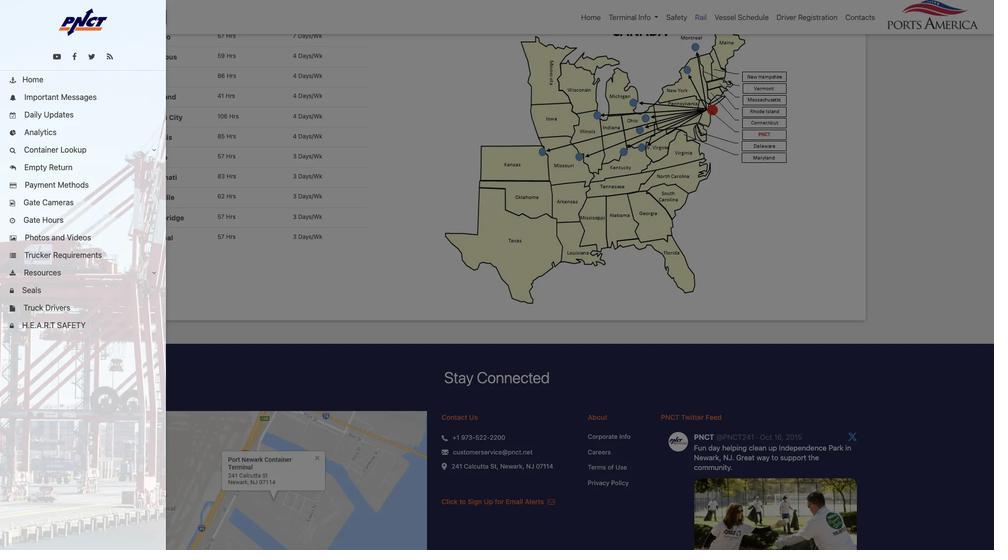 Task type: describe. For each thing, give the bounding box(es) containing it.
important messages
[[22, 93, 97, 102]]

h.e.a.r.t safety link
[[0, 317, 166, 335]]

reply all image
[[10, 166, 16, 172]]

rail link
[[692, 8, 711, 27]]

search image
[[10, 148, 16, 154]]

hrs for chicago
[[226, 32, 236, 39]]

safety
[[57, 321, 86, 330]]

driver
[[777, 13, 797, 21]]

gate cameras link
[[0, 194, 166, 212]]

buffalo
[[143, 153, 168, 162]]

download image
[[10, 271, 16, 277]]

daily updates link
[[0, 106, 166, 124]]

cleveland
[[143, 93, 176, 101]]

payment methods
[[23, 181, 89, 190]]

stackbridge
[[143, 214, 184, 222]]

louis
[[154, 133, 172, 142]]

86 hrs
[[218, 72, 236, 80]]

85
[[218, 133, 225, 140]]

gate cameras
[[21, 198, 74, 207]]

twitter image
[[88, 53, 95, 61]]

days/wk for stackbridge
[[299, 213, 323, 221]]

for
[[495, 498, 504, 507]]

hrs for detroit
[[227, 72, 236, 80]]

57 for stackbridge
[[218, 213, 225, 221]]

4 days/wk for kansas city
[[293, 113, 323, 120]]

list image
[[10, 254, 16, 260]]

seals
[[20, 286, 41, 295]]

57 hrs for montreal
[[218, 233, 236, 241]]

home link for daily updates link
[[0, 71, 166, 88]]

to
[[460, 498, 466, 507]]

7
[[293, 32, 297, 39]]

registration
[[799, 13, 838, 21]]

st.
[[143, 133, 153, 142]]

empty
[[24, 163, 47, 172]]

feed
[[706, 414, 722, 422]]

daily updates
[[22, 110, 74, 119]]

hrs for montreal
[[226, 233, 236, 241]]

41 hrs
[[218, 93, 235, 100]]

hrs for cleveland
[[226, 93, 235, 100]]

schedule
[[739, 13, 770, 21]]

city
[[169, 113, 183, 121]]

0 horizontal spatial home
[[22, 75, 43, 84]]

driver registration
[[777, 13, 838, 21]]

hrs for stackbridge
[[226, 213, 236, 221]]

106 hrs
[[218, 113, 239, 120]]

hrs for st. louis
[[227, 133, 236, 140]]

email
[[506, 498, 524, 507]]

4 for columbus
[[293, 52, 297, 60]]

analytics
[[22, 128, 57, 137]]

4 for st. louis
[[293, 133, 297, 140]]

4 days/wk for st. louis
[[293, 133, 323, 140]]

vessel
[[715, 13, 737, 21]]

updates
[[44, 110, 74, 119]]

3 for cincinnati
[[293, 173, 297, 180]]

57 for chicago
[[218, 32, 225, 39]]

hrs for cincinnati
[[227, 173, 236, 180]]

us
[[470, 414, 478, 422]]

3 for buffalo
[[293, 153, 297, 160]]

angle down image for resources
[[152, 271, 156, 277]]

connected
[[477, 369, 550, 387]]

clock o image
[[10, 218, 15, 225]]

angle down image for container lookup
[[152, 148, 156, 154]]

vessel schedule
[[715, 13, 770, 21]]

click
[[442, 498, 458, 507]]

57 for buffalo
[[218, 153, 225, 160]]

driver registration link
[[773, 8, 842, 27]]

3 for montreal
[[293, 233, 297, 241]]

and
[[52, 233, 65, 242]]

57 hrs for stackbridge
[[218, 213, 236, 221]]

resources
[[22, 269, 61, 277]]

columbus
[[143, 53, 177, 61]]

photos and videos link
[[0, 229, 166, 247]]

7 days/wk
[[293, 32, 322, 39]]

truck drivers
[[21, 304, 70, 313]]

pie chart image
[[10, 130, 16, 137]]

container
[[24, 146, 58, 154]]

container lookup link
[[0, 141, 166, 159]]

payment methods link
[[0, 176, 166, 194]]

contact us
[[442, 414, 478, 422]]

home link for 'safety' 'link'
[[578, 8, 605, 27]]

rss image
[[107, 53, 113, 61]]

59 hrs
[[218, 52, 236, 60]]

alerts
[[525, 498, 545, 507]]

4 for kansas city
[[293, 113, 297, 120]]

requirements
[[53, 251, 102, 260]]

trucker requirements
[[22, 251, 102, 260]]

up
[[484, 498, 494, 507]]

analytics link
[[0, 124, 166, 141]]

file image
[[10, 306, 15, 313]]

truck drivers link
[[0, 299, 166, 317]]

daily
[[24, 110, 42, 119]]

gate for gate cameras
[[24, 198, 40, 207]]

about
[[588, 414, 608, 422]]

photos and videos
[[23, 233, 91, 242]]



Task type: locate. For each thing, give the bounding box(es) containing it.
3 days/wk
[[293, 153, 323, 160], [293, 173, 323, 180], [293, 193, 323, 200], [293, 213, 323, 221], [293, 233, 323, 241]]

angle down image down 'st. louis'
[[152, 148, 156, 154]]

1 horizontal spatial home link
[[578, 8, 605, 27]]

5 3 days/wk from the top
[[293, 233, 323, 241]]

angle down image inside resources link
[[152, 271, 156, 277]]

lookup
[[61, 146, 87, 154]]

83 hrs
[[218, 173, 236, 180]]

4 57 from the top
[[218, 233, 225, 241]]

3 4 from the top
[[293, 93, 297, 100]]

4 days/wk for columbus
[[293, 52, 323, 60]]

cameras
[[42, 198, 74, 207]]

2 57 hrs from the top
[[218, 153, 236, 160]]

4 days/wk
[[293, 52, 323, 60], [293, 72, 323, 80], [293, 93, 323, 100], [293, 113, 323, 120], [293, 133, 323, 140]]

83
[[218, 173, 225, 180]]

vessel schedule link
[[711, 8, 773, 27]]

4 57 hrs from the top
[[218, 233, 236, 241]]

57 hrs for chicago
[[218, 32, 236, 39]]

62
[[218, 193, 225, 200]]

57 hrs for buffalo
[[218, 153, 236, 160]]

methods
[[58, 181, 89, 190]]

hrs for kansas city
[[229, 113, 239, 120]]

3 3 days/wk from the top
[[293, 193, 323, 200]]

0 vertical spatial home link
[[578, 8, 605, 27]]

1 vertical spatial home link
[[0, 71, 166, 88]]

gate inside 'link'
[[24, 216, 40, 225]]

days/wk for cincinnati
[[299, 173, 323, 180]]

gate up photos
[[24, 216, 40, 225]]

click to sign up for email alerts
[[442, 498, 546, 507]]

0 vertical spatial home
[[582, 13, 601, 21]]

3 57 hrs from the top
[[218, 213, 236, 221]]

messages
[[61, 93, 97, 102]]

days/wk for montreal
[[299, 233, 323, 241]]

0 horizontal spatial home link
[[0, 71, 166, 88]]

4 3 days/wk from the top
[[293, 213, 323, 221]]

important messages link
[[0, 88, 166, 106]]

3 3 from the top
[[293, 193, 297, 200]]

1 gate from the top
[[24, 198, 40, 207]]

file movie o image
[[10, 201, 15, 207]]

1 3 from the top
[[293, 153, 297, 160]]

2 lock image from the top
[[10, 324, 14, 330]]

stay
[[445, 369, 474, 387]]

57 hrs
[[218, 32, 236, 39], [218, 153, 236, 160], [218, 213, 236, 221], [218, 233, 236, 241]]

lock image for seals
[[10, 289, 14, 295]]

4 for cleveland
[[293, 93, 297, 100]]

contact
[[442, 414, 468, 422]]

important
[[24, 93, 59, 102]]

twitter
[[682, 414, 705, 422]]

57
[[218, 32, 225, 39], [218, 153, 225, 160], [218, 213, 225, 221], [218, 233, 225, 241]]

3 days/wk for stackbridge
[[293, 213, 323, 221]]

drivers
[[45, 304, 70, 313]]

rail image
[[437, 6, 802, 311]]

home
[[582, 13, 601, 21], [22, 75, 43, 84]]

angle down image
[[152, 148, 156, 154], [152, 271, 156, 277]]

gate hours link
[[0, 212, 166, 229]]

62 hrs
[[218, 193, 236, 200]]

angle down image inside "container lookup" link
[[152, 148, 156, 154]]

1 4 from the top
[[293, 52, 297, 60]]

cincinnati
[[143, 173, 177, 182]]

hours
[[42, 216, 64, 225]]

sign
[[468, 498, 483, 507]]

2 3 from the top
[[293, 173, 297, 180]]

days/wk for detroit
[[299, 72, 323, 80]]

louisville
[[143, 194, 175, 202]]

facebook image
[[72, 53, 77, 61]]

2 4 from the top
[[293, 72, 297, 80]]

2 3 days/wk from the top
[[293, 173, 323, 180]]

3 days/wk for cincinnati
[[293, 173, 323, 180]]

1 57 hrs from the top
[[218, 32, 236, 39]]

4 3 from the top
[[293, 213, 297, 221]]

seals link
[[0, 282, 166, 299]]

3 days/wk for louisville
[[293, 193, 323, 200]]

5 4 days/wk from the top
[[293, 133, 323, 140]]

days/wk for chicago
[[298, 32, 322, 39]]

days/wk for st. louis
[[299, 133, 323, 140]]

1 vertical spatial lock image
[[10, 324, 14, 330]]

5 4 from the top
[[293, 133, 297, 140]]

gate hours
[[21, 216, 64, 225]]

h.e.a.r.t
[[22, 321, 55, 330]]

envelope o image
[[548, 499, 555, 506]]

0 vertical spatial angle down image
[[152, 148, 156, 154]]

1 horizontal spatial home
[[582, 13, 601, 21]]

kansas city
[[143, 113, 183, 121]]

4
[[293, 52, 297, 60], [293, 72, 297, 80], [293, 93, 297, 100], [293, 113, 297, 120], [293, 133, 297, 140]]

57 for montreal
[[218, 233, 225, 241]]

gate
[[24, 198, 40, 207], [24, 216, 40, 225]]

1 57 from the top
[[218, 32, 225, 39]]

detroit
[[143, 73, 167, 81]]

gate for gate hours
[[24, 216, 40, 225]]

truck
[[24, 304, 43, 313]]

1 lock image from the top
[[10, 289, 14, 295]]

payment
[[25, 181, 56, 190]]

empty return link
[[0, 159, 166, 176]]

106
[[218, 113, 228, 120]]

0 vertical spatial gate
[[24, 198, 40, 207]]

rail
[[696, 13, 707, 21]]

1 vertical spatial gate
[[24, 216, 40, 225]]

3 days/wk for montreal
[[293, 233, 323, 241]]

4 for detroit
[[293, 72, 297, 80]]

5 3 from the top
[[293, 233, 297, 241]]

3
[[293, 153, 297, 160], [293, 173, 297, 180], [293, 193, 297, 200], [293, 213, 297, 221], [293, 233, 297, 241]]

1 4 days/wk from the top
[[293, 52, 323, 60]]

resources link
[[0, 264, 166, 282]]

calendar check o image
[[10, 113, 16, 119]]

lock image inside seals link
[[10, 289, 14, 295]]

1 vertical spatial home
[[22, 75, 43, 84]]

days/wk for buffalo
[[299, 153, 323, 160]]

hrs
[[226, 32, 236, 39], [227, 52, 236, 60], [227, 72, 236, 80], [226, 93, 235, 100], [229, 113, 239, 120], [227, 133, 236, 140], [226, 153, 236, 160], [227, 173, 236, 180], [227, 193, 236, 200], [226, 213, 236, 221], [226, 233, 236, 241]]

lock image inside h.e.a.r.t safety link
[[10, 324, 14, 330]]

gate down payment
[[24, 198, 40, 207]]

videos
[[67, 233, 91, 242]]

photos
[[25, 233, 50, 242]]

lock image
[[10, 289, 14, 295], [10, 324, 14, 330]]

container lookup
[[22, 146, 87, 154]]

days/wk
[[298, 32, 322, 39], [299, 52, 323, 60], [299, 72, 323, 80], [299, 93, 323, 100], [299, 113, 323, 120], [299, 133, 323, 140], [299, 153, 323, 160], [299, 173, 323, 180], [299, 193, 323, 200], [299, 213, 323, 221], [299, 233, 323, 241]]

3 4 days/wk from the top
[[293, 93, 323, 100]]

hrs for buffalo
[[226, 153, 236, 160]]

lock image for h.e.a.r.t safety
[[10, 324, 14, 330]]

4 4 from the top
[[293, 113, 297, 120]]

4 4 days/wk from the top
[[293, 113, 323, 120]]

2 angle down image from the top
[[152, 271, 156, 277]]

3 for stackbridge
[[293, 213, 297, 221]]

anchor image
[[10, 78, 16, 84]]

2 gate from the top
[[24, 216, 40, 225]]

59
[[218, 52, 225, 60]]

stay connected
[[445, 369, 550, 387]]

pnct
[[662, 414, 680, 422]]

origin/dest.
[[143, 12, 184, 20]]

days/wk for louisville
[[299, 193, 323, 200]]

0 vertical spatial lock image
[[10, 289, 14, 295]]

st. louis
[[143, 133, 172, 142]]

chicago
[[143, 33, 171, 41]]

lock image up file icon
[[10, 289, 14, 295]]

hrs for louisville
[[227, 193, 236, 200]]

1 vertical spatial angle down image
[[152, 271, 156, 277]]

days/wk for cleveland
[[299, 93, 323, 100]]

safety
[[667, 13, 688, 21]]

41
[[218, 93, 224, 100]]

3 57 from the top
[[218, 213, 225, 221]]

empty return
[[22, 163, 73, 172]]

lock image down file icon
[[10, 324, 14, 330]]

credit card image
[[10, 183, 16, 189]]

1 angle down image from the top
[[152, 148, 156, 154]]

bell image
[[10, 95, 16, 102]]

86
[[218, 72, 225, 80]]

contacts
[[846, 13, 876, 21]]

1 3 days/wk from the top
[[293, 153, 323, 160]]

click to sign up for email alerts link
[[442, 498, 555, 507]]

hrs for columbus
[[227, 52, 236, 60]]

safety link
[[663, 8, 692, 27]]

trucker requirements link
[[0, 247, 166, 264]]

2 4 days/wk from the top
[[293, 72, 323, 80]]

4 days/wk for detroit
[[293, 72, 323, 80]]

angle down image down montreal
[[152, 271, 156, 277]]

return
[[49, 163, 73, 172]]

contacts link
[[842, 8, 880, 27]]

3 days/wk for buffalo
[[293, 153, 323, 160]]

days/wk for columbus
[[299, 52, 323, 60]]

days/wk for kansas city
[[299, 113, 323, 120]]

2 57 from the top
[[218, 153, 225, 160]]

h.e.a.r.t safety
[[20, 321, 86, 330]]

youtube play image
[[53, 53, 61, 61]]

home link
[[578, 8, 605, 27], [0, 71, 166, 88]]

photo image
[[10, 236, 16, 242]]

4 days/wk for cleveland
[[293, 93, 323, 100]]

85 hrs
[[218, 133, 236, 140]]

trucker
[[24, 251, 51, 260]]

3 for louisville
[[293, 193, 297, 200]]

montreal
[[143, 234, 173, 242]]



Task type: vqa. For each thing, say whether or not it's contained in the screenshot.
4PM.*CLICK
no



